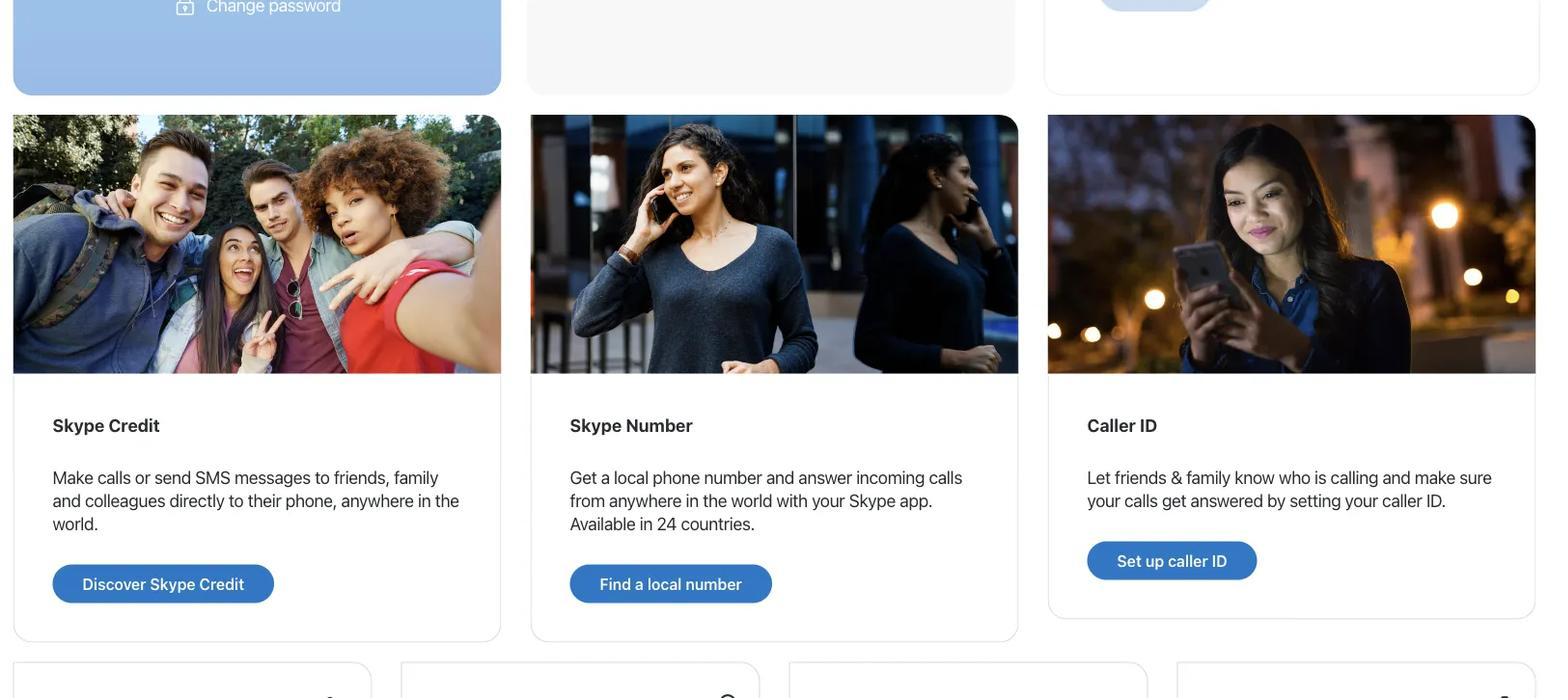 Task type: vqa. For each thing, say whether or not it's contained in the screenshot.
"who" at right bottom
yes



Task type: describe. For each thing, give the bounding box(es) containing it.
the inside make calls or send sms messages to friends, family and colleagues directly to their phone, anywhere in the world.
[[435, 491, 459, 511]]

directly
[[169, 491, 225, 511]]

their
[[248, 491, 281, 511]]

1 horizontal spatial in
[[640, 514, 653, 535]]

phone,
[[285, 491, 337, 511]]

anywhere inside make calls or send sms messages to friends, family and colleagues directly to their phone, anywhere in the world.
[[341, 491, 414, 511]]

from
[[570, 491, 605, 511]]

set up caller id
[[1117, 552, 1227, 570]]

local for number
[[648, 575, 682, 593]]

discover skype credit
[[83, 575, 244, 593]]

and inside get a local phone number and answer incoming calls from anywhere in the world with your skype app. available in 24 countries.
[[766, 468, 794, 488]]

calls inside get a local phone number and answer incoming calls from anywhere in the world with your skype app. available in 24 countries.
[[929, 468, 962, 488]]

local for phone
[[614, 468, 649, 488]]

setting
[[1290, 491, 1341, 511]]

find a local number link
[[570, 565, 772, 604]]

the inside get a local phone number and answer incoming calls from anywhere in the world with your skype app. available in 24 countries.
[[703, 491, 727, 511]]

calls inside let friends & family know who is calling and make sure your calls get answered by setting your caller id.
[[1125, 491, 1158, 511]]

number inside get a local phone number and answer incoming calls from anywhere in the world with your skype app. available in 24 countries.
[[704, 468, 762, 488]]

skype inside get a local phone number and answer incoming calls from anywhere in the world with your skype app. available in 24 countries.
[[849, 491, 896, 511]]

make calls or send sms messages to friends, family and colleagues directly to their phone, anywhere in the world.
[[53, 468, 459, 535]]

in inside make calls or send sms messages to friends, family and colleagues directly to their phone, anywhere in the world.
[[418, 491, 431, 511]]

colleagues
[[85, 491, 165, 511]]

skype up make
[[53, 415, 105, 436]]

skype number
[[570, 415, 693, 436]]

and inside make calls or send sms messages to friends, family and colleagues directly to their phone, anywhere in the world.
[[53, 491, 81, 511]]

countries.
[[681, 514, 755, 535]]

let
[[1087, 468, 1111, 488]]

skype credit
[[53, 415, 160, 436]]

find
[[600, 575, 631, 593]]

get
[[1162, 491, 1187, 511]]

0 vertical spatial to
[[315, 468, 330, 488]]

0 vertical spatial id
[[1140, 415, 1158, 436]]

0 horizontal spatial credit
[[109, 415, 160, 436]]

set
[[1117, 552, 1142, 570]]

a for find
[[635, 575, 644, 593]]

3 your from the left
[[1345, 491, 1378, 511]]

discover
[[83, 575, 146, 593]]

2 horizontal spatial in
[[686, 491, 699, 511]]

id.
[[1427, 491, 1446, 511]]

caller id
[[1087, 415, 1158, 436]]

sms
[[195, 468, 230, 488]]

1 vertical spatial to
[[229, 491, 244, 511]]

or
[[135, 468, 150, 488]]

answer
[[799, 468, 852, 488]]

and inside let friends & family know who is calling and make sure your calls get answered by setting your caller id.
[[1383, 468, 1411, 488]]

available
[[570, 514, 636, 535]]

make
[[1415, 468, 1456, 488]]

with
[[777, 491, 808, 511]]

id inside set up caller id link
[[1212, 552, 1227, 570]]



Task type: locate. For each thing, give the bounding box(es) containing it.
family
[[394, 468, 438, 488], [1186, 468, 1231, 488]]

credit inside discover skype credit button
[[199, 575, 244, 593]]

2 horizontal spatial and
[[1383, 468, 1411, 488]]

app.
[[900, 491, 933, 511]]

who
[[1279, 468, 1311, 488]]

your down answer
[[812, 491, 845, 511]]

id
[[1140, 415, 1158, 436], [1212, 552, 1227, 570]]

and
[[766, 468, 794, 488], [1383, 468, 1411, 488], [53, 491, 81, 511]]

set up caller id link
[[1087, 542, 1257, 580]]

get a local phone number and answer incoming calls from anywhere in the world with your skype app. available in 24 countries.
[[570, 468, 962, 535]]

0 horizontal spatial calls
[[97, 468, 131, 488]]

know
[[1235, 468, 1275, 488]]

caller inside let friends & family know who is calling and make sure your calls get answered by setting your caller id.
[[1382, 491, 1422, 511]]

0 horizontal spatial id
[[1140, 415, 1158, 436]]

skype right discover
[[150, 575, 196, 593]]

your down "let"
[[1087, 491, 1120, 511]]

number
[[704, 468, 762, 488], [686, 575, 742, 593]]

0 horizontal spatial caller
[[1168, 552, 1208, 570]]

0 vertical spatial local
[[614, 468, 649, 488]]

messages
[[234, 468, 311, 488]]

local
[[614, 468, 649, 488], [648, 575, 682, 593]]

incoming
[[856, 468, 925, 488]]

0 vertical spatial caller
[[1382, 491, 1422, 511]]

2 your from the left
[[1087, 491, 1120, 511]]

calls down friends
[[1125, 491, 1158, 511]]

world.
[[53, 514, 98, 535]]

1 vertical spatial local
[[648, 575, 682, 593]]

friends,
[[334, 468, 390, 488]]

in
[[418, 491, 431, 511], [686, 491, 699, 511], [640, 514, 653, 535]]

0 horizontal spatial and
[[53, 491, 81, 511]]

1 horizontal spatial a
[[635, 575, 644, 593]]

credit up or
[[109, 415, 160, 436]]

answered
[[1191, 491, 1263, 511]]

number inside "link"
[[686, 575, 742, 593]]

1 horizontal spatial credit
[[199, 575, 244, 593]]

2 the from the left
[[703, 491, 727, 511]]

caller left id.
[[1382, 491, 1422, 511]]

local right find
[[648, 575, 682, 593]]

make
[[53, 468, 93, 488]]

a inside "link"
[[635, 575, 644, 593]]

1 horizontal spatial calls
[[929, 468, 962, 488]]

discover skype credit button
[[53, 565, 274, 604]]

id down answered
[[1212, 552, 1227, 570]]

skype up the get
[[570, 415, 622, 436]]

0 horizontal spatial your
[[812, 491, 845, 511]]

friends
[[1115, 468, 1167, 488]]

1 horizontal spatial the
[[703, 491, 727, 511]]

a inside get a local phone number and answer incoming calls from anywhere in the world with your skype app. available in 24 countries.
[[601, 468, 610, 488]]

by
[[1267, 491, 1286, 511]]

1 your from the left
[[812, 491, 845, 511]]

1 vertical spatial caller
[[1168, 552, 1208, 570]]

calls up colleagues
[[97, 468, 131, 488]]

family up answered
[[1186, 468, 1231, 488]]

1 vertical spatial number
[[686, 575, 742, 593]]

find a local number
[[600, 575, 742, 593]]

1 horizontal spatial and
[[766, 468, 794, 488]]

local inside get a local phone number and answer incoming calls from anywhere in the world with your skype app. available in 24 countries.
[[614, 468, 649, 488]]

phone
[[653, 468, 700, 488]]

the
[[435, 491, 459, 511], [703, 491, 727, 511]]

1 vertical spatial id
[[1212, 552, 1227, 570]]

id right caller
[[1140, 415, 1158, 436]]

1 horizontal spatial id
[[1212, 552, 1227, 570]]

0 vertical spatial number
[[704, 468, 762, 488]]

a right the get
[[601, 468, 610, 488]]

your down the "calling"
[[1345, 491, 1378, 511]]

1 horizontal spatial to
[[315, 468, 330, 488]]

1 vertical spatial a
[[635, 575, 644, 593]]

0 horizontal spatial in
[[418, 491, 431, 511]]

anywhere down friends,
[[341, 491, 414, 511]]

caller right up
[[1168, 552, 1208, 570]]

2 horizontal spatial your
[[1345, 491, 1378, 511]]

0 vertical spatial a
[[601, 468, 610, 488]]

your inside get a local phone number and answer incoming calls from anywhere in the world with your skype app. available in 24 countries.
[[812, 491, 845, 511]]

0 vertical spatial credit
[[109, 415, 160, 436]]

and down make
[[53, 491, 81, 511]]

calls inside make calls or send sms messages to friends, family and colleagues directly to their phone, anywhere in the world.
[[97, 468, 131, 488]]

local inside find a local number "link"
[[648, 575, 682, 593]]

a right find
[[635, 575, 644, 593]]

caller
[[1382, 491, 1422, 511], [1168, 552, 1208, 570]]

and left make
[[1383, 468, 1411, 488]]

number up world
[[704, 468, 762, 488]]

get
[[570, 468, 597, 488]]

anywhere inside get a local phone number and answer incoming calls from anywhere in the world with your skype app. available in 24 countries.
[[609, 491, 682, 511]]

1 the from the left
[[435, 491, 459, 511]]

local left the phone
[[614, 468, 649, 488]]

credit down directly
[[199, 575, 244, 593]]

2 family from the left
[[1186, 468, 1231, 488]]

1 family from the left
[[394, 468, 438, 488]]

calls
[[97, 468, 131, 488], [929, 468, 962, 488], [1125, 491, 1158, 511]]

sure
[[1460, 468, 1492, 488]]

0 horizontal spatial family
[[394, 468, 438, 488]]

let friends & family know who is calling and make sure your calls get answered by setting your caller id.
[[1087, 468, 1492, 511]]

skype down incoming
[[849, 491, 896, 511]]

caller
[[1087, 415, 1136, 436]]

24
[[657, 514, 677, 535]]

up
[[1146, 552, 1164, 570]]

a for get
[[601, 468, 610, 488]]

0 horizontal spatial to
[[229, 491, 244, 511]]

1 horizontal spatial anywhere
[[609, 491, 682, 511]]

skype inside button
[[150, 575, 196, 593]]

0 horizontal spatial anywhere
[[341, 491, 414, 511]]

1 anywhere from the left
[[341, 491, 414, 511]]

1 horizontal spatial caller
[[1382, 491, 1422, 511]]

anywhere up 24
[[609, 491, 682, 511]]

and up with
[[766, 468, 794, 488]]

world
[[731, 491, 772, 511]]

family inside let friends & family know who is calling and make sure your calls get answered by setting your caller id.
[[1186, 468, 1231, 488]]

to up the phone,
[[315, 468, 330, 488]]

calls up app.
[[929, 468, 962, 488]]

a
[[601, 468, 610, 488], [635, 575, 644, 593]]

1 horizontal spatial your
[[1087, 491, 1120, 511]]

send
[[154, 468, 191, 488]]

anywhere
[[341, 491, 414, 511], [609, 491, 682, 511]]

your
[[812, 491, 845, 511], [1087, 491, 1120, 511], [1345, 491, 1378, 511]]

to
[[315, 468, 330, 488], [229, 491, 244, 511]]

credit
[[109, 415, 160, 436], [199, 575, 244, 593]]

1 horizontal spatial family
[[1186, 468, 1231, 488]]

is
[[1315, 468, 1327, 488]]

calling
[[1331, 468, 1379, 488]]

0 horizontal spatial the
[[435, 491, 459, 511]]

number down countries.
[[686, 575, 742, 593]]

number
[[626, 415, 693, 436]]

family inside make calls or send sms messages to friends, family and colleagues directly to their phone, anywhere in the world.
[[394, 468, 438, 488]]

skype
[[53, 415, 105, 436], [570, 415, 622, 436], [849, 491, 896, 511], [150, 575, 196, 593]]

1 vertical spatial credit
[[199, 575, 244, 593]]

2 anywhere from the left
[[609, 491, 682, 511]]

to left their
[[229, 491, 244, 511]]

family right friends,
[[394, 468, 438, 488]]

&
[[1171, 468, 1182, 488]]

2 horizontal spatial calls
[[1125, 491, 1158, 511]]

0 horizontal spatial a
[[601, 468, 610, 488]]



